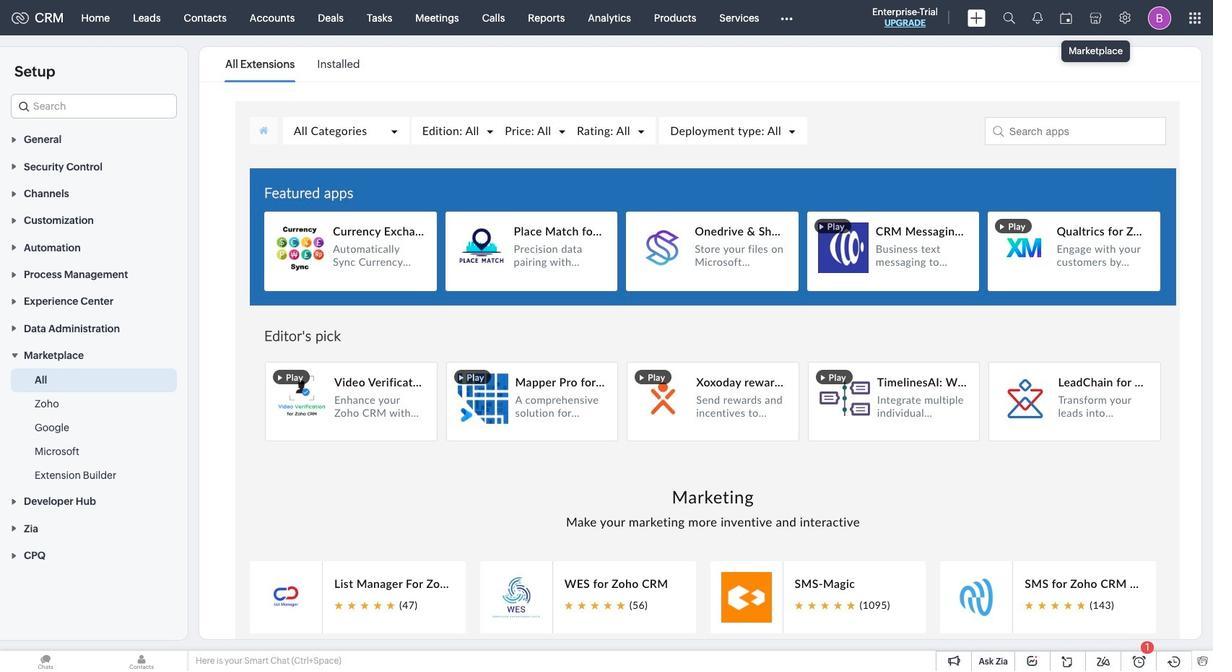 Task type: locate. For each thing, give the bounding box(es) containing it.
create menu element
[[959, 0, 995, 35]]

calendar image
[[1061, 12, 1073, 23]]

search element
[[995, 0, 1025, 35]]

profile image
[[1149, 6, 1172, 29]]

signals image
[[1033, 12, 1043, 24]]

Other Modules field
[[771, 6, 802, 29]]

None field
[[11, 94, 177, 118]]

search image
[[1004, 12, 1016, 24]]

region
[[0, 369, 188, 488]]



Task type: describe. For each thing, give the bounding box(es) containing it.
chats image
[[0, 651, 91, 671]]

logo image
[[12, 12, 29, 23]]

contacts image
[[96, 651, 187, 671]]

create menu image
[[968, 9, 986, 26]]

Search text field
[[12, 95, 176, 118]]

signals element
[[1025, 0, 1052, 35]]

profile element
[[1140, 0, 1181, 35]]



